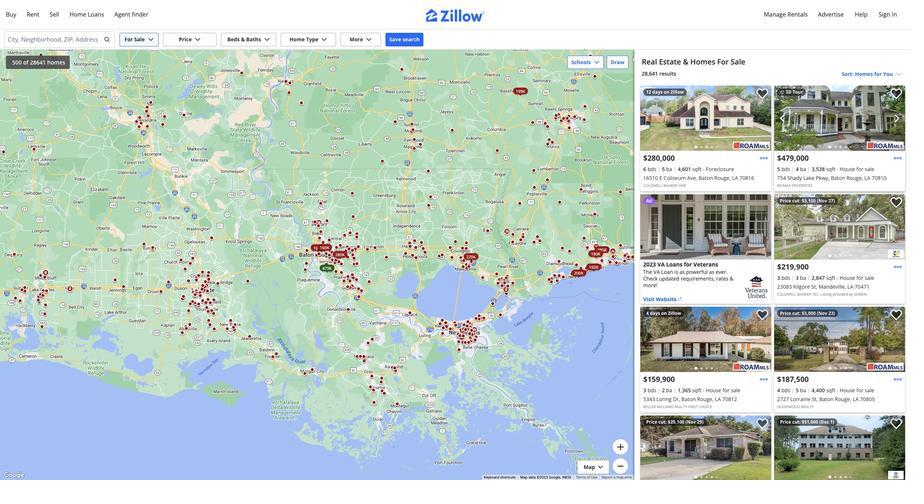 Task type: vqa. For each thing, say whether or not it's contained in the screenshot.
MORE dropdown button
yes



Task type: describe. For each thing, give the bounding box(es) containing it.
5343 loring dr, baton rouge, la 70812 keller williams realty-first choice
[[643, 396, 737, 410]]

la inside 5343 loring dr, baton rouge, la 70812 keller williams realty-first choice
[[715, 396, 721, 403]]

- for $479,000
[[837, 166, 839, 173]]

199k
[[516, 88, 525, 94]]

use
[[591, 476, 597, 480]]

rouge, inside 2727 lorraine st, baton rouge, la 70805 goodwood realty
[[835, 396, 852, 403]]

cut: for $51,000
[[792, 419, 801, 425]]

754 shady lake pkwy, baton rouge, la 70810 re/max properties
[[777, 175, 887, 188]]

4 days on zillow
[[646, 310, 681, 317]]

5343
[[643, 396, 655, 403]]

la inside 16510 e coliseum ave, baton rouge, la 70816 coldwell banker one
[[732, 175, 738, 182]]

1)
[[830, 419, 834, 425]]

bds for $187,500
[[782, 387, 790, 394]]

property images, use arrow keys to navigate, image 1 of 32 group
[[640, 416, 771, 480]]

sign
[[879, 10, 890, 18]]

one
[[679, 183, 686, 188]]

$5,100
[[802, 198, 816, 204]]

chevron down image
[[264, 37, 270, 42]]

map button
[[578, 460, 609, 474]]

gsrein
[[854, 292, 867, 297]]

listing
[[821, 292, 832, 297]]

chevron down image for home type
[[321, 37, 327, 42]]

baton inside 16510 e coliseum ave, baton rouge, la 70816 coldwell banker one
[[699, 175, 713, 182]]

29)
[[697, 419, 704, 425]]

save this home button for $187,500
[[885, 307, 905, 328]]

23083 kilgore st, mandeville, la 70471 image
[[774, 194, 905, 260]]

goodwood
[[777, 404, 800, 410]]

- house for sale for $187,500
[[837, 387, 875, 394]]

la inside 2727 lorraine st, baton rouge, la 70805 goodwood realty
[[853, 396, 859, 403]]

chevron left image for $187,500
[[778, 335, 787, 344]]

rouge, inside 754 shady lake pkwy, baton rouge, la 70810 re/max properties
[[847, 175, 863, 182]]

main navigation
[[0, 0, 911, 30]]

chevron left image for $159,900
[[644, 335, 653, 344]]

price for price
[[179, 36, 192, 43]]

mandeville,
[[819, 283, 846, 290]]

188k 160k 220k
[[313, 245, 476, 259]]

4,601 sqft
[[678, 166, 702, 173]]

280k
[[335, 252, 345, 257]]

st, for $219,900
[[811, 283, 818, 290]]

3 bds for $159,900
[[643, 387, 657, 394]]

sort:
[[842, 70, 854, 77]]

chevron down image inside map popup button
[[598, 465, 603, 470]]

terms of use
[[576, 476, 597, 480]]

3 for $219,900
[[777, 274, 780, 281]]

by
[[849, 292, 853, 297]]

keyboard
[[484, 476, 499, 480]]

for inside popup button
[[874, 70, 882, 77]]

realty
[[801, 404, 814, 410]]

report a map error link
[[602, 476, 632, 480]]

home loans link
[[64, 6, 109, 23]]

schools
[[572, 59, 591, 66]]

sell link
[[44, 6, 64, 23]]

bds for $219,900
[[782, 274, 790, 281]]

4,400
[[812, 387, 825, 394]]

5 for $280,000
[[662, 166, 665, 173]]

save this home button for $219,900
[[885, 194, 905, 215]]

16510
[[643, 175, 658, 182]]

200k link
[[572, 270, 586, 276]]

- foreclosure
[[703, 166, 734, 173]]

2 horizontal spatial 3
[[796, 274, 799, 281]]

1910 42nd ave, gulfport, ms 39501 image
[[640, 416, 771, 480]]

home for home type
[[290, 36, 305, 43]]

70816
[[740, 175, 754, 182]]

for for $159,900
[[723, 387, 730, 394]]

rent
[[27, 10, 39, 18]]

1 save this home image from the top
[[891, 310, 902, 321]]

754
[[777, 175, 786, 182]]

$20,100
[[668, 419, 685, 425]]

2,847 sqft
[[812, 274, 836, 281]]

sign in
[[879, 10, 897, 18]]

save
[[389, 36, 401, 43]]

loading image
[[690, 247, 697, 254]]

of for 500
[[23, 59, 28, 66]]

estate
[[659, 57, 681, 67]]

160k inside 188k 160k 220k
[[320, 245, 329, 250]]

manage rentals link
[[759, 6, 813, 23]]

1 horizontal spatial 5
[[777, 166, 780, 173]]

price for price cut: $51,000 (dec 1)
[[780, 419, 791, 425]]

chevron right image for $280,000
[[759, 114, 768, 123]]

map for map
[[584, 464, 595, 471]]

save this home image for $280,000
[[757, 89, 768, 99]]

three dimensional image
[[780, 90, 785, 94]]

3d
[[786, 89, 792, 95]]

180k
[[591, 251, 601, 256]]

chevron left image inside 'property images, use arrow keys to navigate, image 1 of 22' group
[[778, 444, 787, 453]]

re/max
[[777, 183, 791, 188]]

chevron down image for sort: homes for you
[[896, 71, 902, 77]]

23083 kilgore st, mandeville, la 70471 coldwell banker tec . listing provided by gsrein
[[777, 283, 870, 297]]

Search text field
[[8, 34, 99, 45]]

home loans
[[70, 10, 104, 18]]

real
[[642, 57, 657, 67]]

220k
[[466, 254, 476, 259]]

3,538
[[812, 166, 825, 173]]

plus image
[[617, 443, 624, 451]]

price for price cut: $5,000 (nov 23)
[[780, 310, 791, 317]]

500 of 28641 homes
[[12, 59, 65, 66]]

chevron left image for $479,000
[[778, 114, 787, 123]]

4 for 4 ba
[[796, 166, 799, 173]]

sale for $479,000
[[865, 166, 875, 173]]

23083 kilgore st, mandeville, la 70471 link
[[777, 283, 902, 291]]

main content containing real estate & homes for sale
[[635, 50, 911, 480]]

results
[[659, 70, 676, 77]]

la inside 23083 kilgore st, mandeville, la 70471 coldwell banker tec . listing provided by gsrein
[[848, 283, 854, 290]]

draw button
[[607, 56, 629, 69]]

6 bds
[[643, 166, 657, 173]]

chevron right image for $159,900
[[759, 335, 768, 344]]

4 for 4 days on zillow
[[646, 310, 649, 317]]

285k link
[[595, 246, 610, 253]]

& inside popup button
[[241, 36, 245, 43]]

price for price cut: $5,100 (nov 27)
[[780, 198, 791, 204]]

property images, use arrow keys to navigate, image 1 of 48 group
[[774, 86, 905, 153]]

bds for $159,900
[[648, 387, 657, 394]]

properties
[[792, 183, 813, 188]]

keyboard shortcuts
[[484, 476, 516, 480]]

coldwell inside 16510 e coliseum ave, baton rouge, la 70816 coldwell banker one
[[643, 183, 663, 188]]

save this home image for $219,900
[[891, 197, 902, 208]]

map data ©2023 google, inegi
[[520, 476, 571, 480]]

beds & baths
[[227, 36, 261, 43]]

.
[[819, 292, 820, 297]]

real estate & homes for sale
[[642, 57, 746, 67]]

479k link
[[320, 265, 334, 271]]

3 bds for $219,900
[[777, 274, 790, 281]]

price button
[[163, 33, 217, 46]]

keller
[[643, 404, 656, 410]]

1 horizontal spatial &
[[683, 57, 689, 67]]

500
[[12, 59, 22, 66]]

property images, use arrow keys to navigate, image 1 of 22 group for $5,000 (nov 23)
[[774, 307, 905, 374]]

on for $280,000
[[664, 89, 670, 95]]

(nov for $219,900
[[817, 198, 827, 204]]

banker inside 23083 kilgore st, mandeville, la 70471 coldwell banker tec . listing provided by gsrein
[[797, 292, 811, 297]]

chevron down image for schools
[[594, 59, 600, 65]]

$280,000
[[643, 153, 675, 163]]

property images, use arrow keys to navigate, image 1 of 23 group
[[640, 86, 771, 153]]

house for $159,900
[[706, 387, 721, 394]]

terms of use link
[[576, 476, 597, 480]]

on for $159,900
[[661, 310, 667, 317]]

loading...
[[696, 246, 721, 253]]

ba for $280,000
[[666, 166, 672, 173]]

188k
[[313, 245, 323, 250]]

coliseum
[[664, 175, 686, 182]]

house for $187,500
[[840, 387, 855, 394]]

$159,900
[[643, 374, 675, 384]]

st, for $187,500
[[812, 396, 818, 403]]

70810
[[872, 175, 887, 182]]

days for $159,900
[[650, 310, 660, 317]]

home for home loans
[[70, 10, 86, 18]]

28641
[[30, 59, 46, 66]]

28,641
[[642, 70, 658, 77]]



Task type: locate. For each thing, give the bounding box(es) containing it.
0 vertical spatial banker
[[663, 183, 678, 188]]

5343 loring dr, baton rouge, la 70812 image
[[640, 307, 771, 372], [733, 363, 770, 371]]

property images, use arrow keys to navigate, image 1 of 19 group
[[640, 307, 771, 374]]

baton
[[699, 175, 713, 182], [831, 175, 845, 182], [682, 396, 696, 403], [819, 396, 834, 403]]

- for $159,900
[[703, 387, 705, 394]]

chevron down image inside more dropdown button
[[366, 37, 372, 42]]

200k
[[574, 270, 584, 276]]

sqft for $219,900
[[826, 274, 836, 281]]

chevron right image for $219,900
[[893, 223, 902, 232]]

st, inside 2727 lorraine st, baton rouge, la 70805 goodwood realty
[[812, 396, 818, 403]]

zillow logo image
[[426, 9, 485, 22]]

1 horizontal spatial 160k link
[[587, 263, 601, 270]]

zillow for $159,900
[[668, 310, 681, 317]]

bds for $280,000
[[648, 166, 657, 173]]

1 vertical spatial 5 ba
[[796, 387, 806, 394]]

1 vertical spatial &
[[683, 57, 689, 67]]

0 horizontal spatial &
[[241, 36, 245, 43]]

1 vertical spatial (nov
[[817, 310, 827, 317]]

price inside dropdown button
[[179, 36, 192, 43]]

listing provided by gsrein image
[[888, 250, 904, 258]]

1 horizontal spatial home
[[290, 36, 305, 43]]

ba for $479,000
[[800, 166, 806, 173]]

homes inside popup button
[[855, 70, 873, 77]]

- up 23083 kilgore st, mandeville, la 70471 link
[[837, 274, 839, 281]]

0 vertical spatial 160k
[[320, 245, 329, 250]]

sort: homes for you button
[[840, 70, 904, 78]]

map left data on the bottom right
[[520, 476, 528, 480]]

sqft up pkwy,
[[826, 166, 836, 173]]

baton right 'ave,'
[[699, 175, 713, 182]]

map inside popup button
[[584, 464, 595, 471]]

1 chevron right image from the top
[[759, 114, 768, 123]]

0 vertical spatial 4
[[796, 166, 799, 173]]

0 vertical spatial homes
[[691, 57, 715, 67]]

coldwell inside 23083 kilgore st, mandeville, la 70471 coldwell banker tec . listing provided by gsrein
[[777, 292, 796, 297]]

ba
[[666, 166, 672, 173], [800, 166, 806, 173], [800, 274, 806, 281], [666, 387, 672, 394], [800, 387, 806, 394]]

27)
[[829, 198, 835, 204]]

agent finder link
[[109, 6, 154, 23]]

cut: left $51,000
[[792, 419, 801, 425]]

1 horizontal spatial homes
[[855, 70, 873, 77]]

price cut: $5,000 (nov 23)
[[780, 310, 835, 317]]

0 vertical spatial chevron left image
[[644, 114, 653, 123]]

5 bds
[[777, 166, 790, 173]]

3 up kilgore
[[796, 274, 799, 281]]

& right "estate"
[[683, 57, 689, 67]]

1 vertical spatial coldwell
[[777, 292, 796, 297]]

of left use
[[587, 476, 590, 480]]

2 chevron right image from the top
[[759, 335, 768, 344]]

sqft for $187,500
[[826, 387, 836, 394]]

save this home button for $479,000
[[885, 86, 905, 106]]

2 save this home image from the top
[[891, 419, 902, 430]]

chevron down image right 'you'
[[896, 71, 902, 77]]

180k link
[[589, 250, 603, 257]]

rouge,
[[714, 175, 731, 182], [847, 175, 863, 182], [697, 396, 714, 403], [835, 396, 852, 403]]

sqft right 4,400
[[826, 387, 836, 394]]

1 vertical spatial property images, use arrow keys to navigate, image 1 of 22 group
[[774, 416, 905, 480]]

for up 70812
[[723, 387, 730, 394]]

coldwell down the 23083
[[777, 292, 796, 297]]

2727 lorraine st, baton rouge, la 70805 image
[[774, 307, 905, 372], [867, 363, 904, 371]]

754 shady lake pkwy, baton rouge, la 70810 image
[[774, 86, 905, 151], [867, 142, 904, 149]]

chevron left image for $219,900
[[778, 223, 787, 232]]

sqft up 'ave,'
[[692, 166, 702, 173]]

save this home button for $280,000
[[751, 86, 771, 106]]

2727 lorraine st, baton rouge, la 70805 goodwood realty
[[777, 396, 875, 410]]

0 vertical spatial chevron right image
[[759, 114, 768, 123]]

1 vertical spatial save this home image
[[891, 419, 902, 430]]

price for price cut: $20,100 (nov 29)
[[646, 419, 657, 425]]

chevron down image for more
[[366, 37, 372, 42]]

1 vertical spatial banker
[[797, 292, 811, 297]]

of for terms
[[587, 476, 590, 480]]

5 ba up "e"
[[662, 166, 672, 173]]

zillow for $280,000
[[671, 89, 684, 95]]

rouge, left 70810
[[847, 175, 863, 182]]

sqft right "1,365"
[[692, 387, 702, 394]]

16510 e coliseum ave, baton rouge, la 70816 link
[[643, 174, 768, 183]]

st, inside 23083 kilgore st, mandeville, la 70471 coldwell banker tec . listing provided by gsrein
[[811, 283, 818, 290]]

2 ba
[[662, 387, 672, 394]]

0 vertical spatial on
[[664, 89, 670, 95]]

bds right 6
[[648, 166, 657, 173]]

rouge, up choice
[[697, 396, 714, 403]]

5 ba for $187,500
[[796, 387, 806, 394]]

3 up 5343
[[643, 387, 646, 394]]

baton up first
[[682, 396, 696, 403]]

homes
[[691, 57, 715, 67], [855, 70, 873, 77]]

chevron down image
[[148, 37, 154, 42], [195, 37, 201, 42], [321, 37, 327, 42], [366, 37, 372, 42], [594, 59, 600, 65], [896, 71, 902, 77], [598, 465, 603, 470]]

cut: for $5,100
[[792, 198, 801, 204]]

5 ba up lorraine
[[796, 387, 806, 394]]

1 horizontal spatial 5 ba
[[796, 387, 806, 394]]

1 horizontal spatial 4
[[777, 387, 780, 394]]

0 vertical spatial 160k link
[[317, 244, 332, 251]]

chevron down image inside home type dropdown button
[[321, 37, 327, 42]]

1 vertical spatial 160k link
[[587, 263, 601, 270]]

1,365 sqft
[[678, 387, 702, 394]]

2 vertical spatial (nov
[[686, 419, 696, 425]]

&
[[241, 36, 245, 43], [683, 57, 689, 67]]

la left 70816
[[732, 175, 738, 182]]

1 property images, use arrow keys to navigate, image 1 of 22 group from the top
[[774, 307, 905, 374]]

cut: left $20,100
[[659, 419, 667, 425]]

days
[[653, 89, 663, 95], [650, 310, 660, 317]]

chevron left image
[[778, 114, 787, 123], [778, 223, 787, 232], [778, 335, 787, 344], [644, 444, 653, 453]]

2 vertical spatial chevron left image
[[778, 444, 787, 453]]

2727
[[777, 396, 789, 403]]

- for $219,900
[[837, 274, 839, 281]]

advertise link
[[813, 6, 849, 23]]

tour
[[793, 89, 803, 95]]

filters element
[[0, 30, 911, 50]]

save this home image for $159,900
[[757, 310, 768, 321]]

0 horizontal spatial home
[[70, 10, 86, 18]]

285k 180k
[[591, 247, 607, 256]]

- for $187,500
[[837, 387, 839, 394]]

sale up 70810
[[865, 166, 875, 173]]

manage
[[764, 10, 786, 18]]

- house for sale up 70471
[[837, 274, 875, 281]]

sqft
[[692, 166, 702, 173], [826, 166, 836, 173], [826, 274, 836, 281], [692, 387, 702, 394], [826, 387, 836, 394]]

help
[[855, 10, 868, 18]]

$187,500
[[777, 374, 809, 384]]

choice
[[699, 404, 712, 410]]

sale up 70805
[[865, 387, 875, 394]]

- house for sale for $219,900
[[837, 274, 875, 281]]

property images, use arrow keys to navigate, image 1 of 22 group
[[774, 307, 905, 374], [774, 416, 905, 480]]

beds
[[227, 36, 240, 43]]

0 vertical spatial 3 bds
[[777, 274, 790, 281]]

- house for sale up 70812
[[703, 387, 741, 394]]

sqft for $280,000
[[692, 166, 702, 173]]

12
[[646, 89, 651, 95]]

3d tour
[[785, 89, 803, 95]]

st, up tec
[[811, 283, 818, 290]]

101 fairman ln, bassfield, ms 39421 image
[[774, 416, 905, 480], [888, 471, 904, 480]]

2,847
[[812, 274, 825, 281]]

5 for $187,500
[[796, 387, 799, 394]]

0 horizontal spatial 3
[[643, 387, 646, 394]]

3 up the 23083
[[777, 274, 780, 281]]

0 vertical spatial (nov
[[817, 198, 827, 204]]

5
[[662, 166, 665, 173], [777, 166, 780, 173], [796, 387, 799, 394]]

- for $280,000
[[703, 166, 705, 173]]

sale for $219,900
[[865, 274, 875, 281]]

chevron left image down price cut: $5,000 (nov 23)
[[778, 335, 787, 344]]

price cut: $51,000 (dec 1)
[[780, 419, 834, 425]]

2 horizontal spatial 4
[[796, 166, 799, 173]]

chevron left image inside property images, use arrow keys to navigate, image 1 of 23 group
[[644, 114, 653, 123]]

chevron left image down three dimensional image
[[778, 114, 787, 123]]

shady
[[788, 175, 802, 182]]

baton down 4,400 sqft
[[819, 396, 834, 403]]

of right 500
[[23, 59, 28, 66]]

search image
[[104, 37, 110, 42]]

3 bds up the 23083
[[777, 274, 790, 281]]

2 vertical spatial 4
[[777, 387, 780, 394]]

chevron right image inside property images, use arrow keys to navigate, image 1 of 32 group
[[759, 444, 768, 453]]

house
[[840, 166, 855, 173], [840, 274, 855, 281], [706, 387, 721, 394], [840, 387, 855, 394]]

chevron right image for $187,500
[[893, 335, 902, 344]]

479k
[[322, 265, 332, 271]]

1 horizontal spatial map
[[584, 464, 595, 471]]

home inside dropdown button
[[290, 36, 305, 43]]

map region
[[0, 19, 663, 480]]

cut: for $20,100
[[659, 419, 667, 425]]

0 horizontal spatial 3 bds
[[643, 387, 657, 394]]

1,365
[[678, 387, 691, 394]]

ba right 2
[[666, 387, 672, 394]]

ba up the coliseum
[[666, 166, 672, 173]]

save this home image
[[757, 89, 768, 99], [891, 89, 902, 99], [891, 197, 902, 208], [757, 310, 768, 321], [757, 419, 768, 430]]

st, down 4,400
[[812, 396, 818, 403]]

map
[[617, 476, 624, 480]]

1 horizontal spatial banker
[[797, 292, 811, 297]]

3 for $159,900
[[643, 387, 646, 394]]

chevron left image down the "12"
[[644, 114, 653, 123]]

1 vertical spatial chevron right image
[[759, 335, 768, 344]]

16510 e coliseum ave, baton rouge, la 70816 image
[[640, 86, 771, 151], [733, 142, 770, 149]]

0 horizontal spatial 160k
[[320, 245, 329, 250]]

chevron left image inside 'property images, use arrow keys to navigate, image 1 of 19' group
[[644, 335, 653, 344]]

1 vertical spatial days
[[650, 310, 660, 317]]

5 up the 754
[[777, 166, 780, 173]]

bds for $479,000
[[782, 166, 790, 173]]

chevron down image right more
[[366, 37, 372, 42]]

more
[[350, 36, 363, 43]]

- house for sale up "754 shady lake pkwy, baton rouge, la 70810" link
[[837, 166, 875, 173]]

home left 'loans'
[[70, 10, 86, 18]]

1 vertical spatial on
[[661, 310, 667, 317]]

minus image
[[617, 462, 624, 470]]

shortcuts
[[500, 476, 516, 480]]

chevron down image inside price dropdown button
[[195, 37, 201, 42]]

$5,000
[[802, 310, 816, 317]]

1 vertical spatial 160k
[[589, 264, 599, 270]]

0 vertical spatial st,
[[811, 283, 818, 290]]

chevron down image right schools
[[594, 59, 600, 65]]

chevron down image inside schools dropdown button
[[594, 59, 600, 65]]

sqft for $479,000
[[826, 166, 836, 173]]

160k inside "160k" link
[[589, 264, 599, 270]]

chevron down image up report
[[598, 465, 603, 470]]

ba for $187,500
[[800, 387, 806, 394]]

google image
[[2, 471, 26, 480]]

2
[[662, 387, 665, 394]]

0 horizontal spatial banker
[[663, 183, 678, 188]]

0 horizontal spatial 5
[[662, 166, 665, 173]]

- house for sale up 70805
[[837, 387, 875, 394]]

sqft up mandeville,
[[826, 274, 836, 281]]

chevron down image inside sort: homes for you popup button
[[896, 71, 902, 77]]

baton inside 754 shady lake pkwy, baton rouge, la 70810 re/max properties
[[831, 175, 845, 182]]

cut: for $5,000
[[792, 310, 801, 317]]

chevron right image for $479,000
[[893, 114, 902, 123]]

1 horizontal spatial 3
[[777, 274, 780, 281]]

& right beds in the left of the page
[[241, 36, 245, 43]]

house up "754 shady lake pkwy, baton rouge, la 70810" link
[[840, 166, 855, 173]]

advertise
[[818, 10, 844, 18]]

baton inside 5343 loring dr, baton rouge, la 70812 keller williams realty-first choice
[[682, 396, 696, 403]]

for up 70471
[[857, 274, 864, 281]]

(nov left 27)
[[817, 198, 827, 204]]

chevron down image left beds in the left of the page
[[195, 37, 201, 42]]

pkwy,
[[816, 175, 830, 182]]

- up the 2727 lorraine st, baton rouge, la 70805 link
[[837, 387, 839, 394]]

chevron right image
[[893, 114, 902, 123], [893, 223, 902, 232], [893, 335, 902, 344], [893, 444, 902, 453]]

baton right pkwy,
[[831, 175, 845, 182]]

1 vertical spatial 3 bds
[[643, 387, 657, 394]]

0 horizontal spatial 5 ba
[[662, 166, 672, 173]]

sale for $187,500
[[865, 387, 875, 394]]

1 horizontal spatial 3 bds
[[777, 274, 790, 281]]

la left 70805
[[853, 396, 859, 403]]

cut: left $5,100
[[792, 198, 801, 204]]

bds up the 23083
[[782, 274, 790, 281]]

for for $479,000
[[857, 166, 864, 173]]

(nov for $187,500
[[817, 310, 827, 317]]

sale for $159,900
[[731, 387, 741, 394]]

3,538 sqft
[[812, 166, 836, 173]]

ba up kilgore
[[800, 274, 806, 281]]

0 vertical spatial save this home image
[[891, 310, 902, 321]]

house up 5343 loring dr, baton rouge, la 70812 link
[[706, 387, 721, 394]]

a
[[614, 476, 616, 480]]

- house for sale for $479,000
[[837, 166, 875, 173]]

0 horizontal spatial of
[[23, 59, 28, 66]]

chevron right image inside property images, use arrow keys to navigate, image 1 of 29 group
[[893, 223, 902, 232]]

chevron left image right plus image
[[644, 444, 653, 453]]

for up 70805
[[857, 387, 864, 394]]

homes right sort:
[[855, 70, 873, 77]]

3 bds up 5343
[[643, 387, 657, 394]]

754 shady lake pkwy, baton rouge, la 70810 link
[[777, 174, 902, 183]]

0 vertical spatial property images, use arrow keys to navigate, image 1 of 22 group
[[774, 307, 905, 374]]

coldwell down 16510
[[643, 183, 663, 188]]

4 bds
[[777, 387, 790, 394]]

©2023
[[537, 476, 548, 480]]

1 chevron right image from the top
[[893, 114, 902, 123]]

banker inside 16510 e coliseum ave, baton rouge, la 70816 coldwell banker one
[[663, 183, 678, 188]]

sale up 70471
[[865, 274, 875, 281]]

160k up the 479k 280k
[[320, 245, 329, 250]]

1 vertical spatial home
[[290, 36, 305, 43]]

4,601
[[678, 166, 691, 173]]

chevron down image down 'finder'
[[148, 37, 154, 42]]

bds up the 2727
[[782, 387, 790, 394]]

2 horizontal spatial 5
[[796, 387, 799, 394]]

for left 'you'
[[874, 70, 882, 77]]

bds up 5343
[[648, 387, 657, 394]]

advertisement region
[[640, 194, 771, 304]]

banker down the coliseum
[[663, 183, 678, 188]]

0 vertical spatial 5 ba
[[662, 166, 672, 173]]

sqft for $159,900
[[692, 387, 702, 394]]

1 vertical spatial of
[[587, 476, 590, 480]]

chevron down image right type
[[321, 37, 327, 42]]

chevron down image for price
[[195, 37, 201, 42]]

0 vertical spatial of
[[23, 59, 28, 66]]

5 up lorraine
[[796, 387, 799, 394]]

save search
[[389, 36, 420, 43]]

sale up 70812
[[731, 387, 741, 394]]

rouge, down 4,400 sqft
[[835, 396, 852, 403]]

1 horizontal spatial 160k
[[589, 264, 599, 270]]

0 vertical spatial &
[[241, 36, 245, 43]]

chevron left image
[[644, 114, 653, 123], [644, 335, 653, 344], [778, 444, 787, 453]]

save this home image
[[891, 310, 902, 321], [891, 419, 902, 430]]

28,641 results
[[642, 70, 676, 77]]

in
[[892, 10, 897, 18]]

property images, use arrow keys to navigate, image 1 of 29 group
[[774, 194, 905, 262]]

1 horizontal spatial of
[[587, 476, 590, 480]]

la left 70810
[[865, 175, 871, 182]]

1 vertical spatial homes
[[855, 70, 873, 77]]

0 vertical spatial zillow
[[671, 89, 684, 95]]

2 chevron right image from the top
[[893, 223, 902, 232]]

0 horizontal spatial coldwell
[[643, 183, 663, 188]]

cut: left $5,000
[[792, 310, 801, 317]]

(dec
[[820, 419, 829, 425]]

160k link down 180k
[[587, 263, 601, 270]]

160k down 180k
[[589, 264, 599, 270]]

homes left for
[[691, 57, 715, 67]]

cut:
[[792, 198, 801, 204], [792, 310, 801, 317], [659, 419, 667, 425], [792, 419, 801, 425]]

chevron right image inside property images, use arrow keys to navigate, image 1 of 48 group
[[893, 114, 902, 123]]

0 horizontal spatial 160k link
[[317, 244, 332, 251]]

0 horizontal spatial map
[[520, 476, 528, 480]]

- up "754 shady lake pkwy, baton rouge, la 70810" link
[[837, 166, 839, 173]]

chevron left image down price cut: $5,100 (nov 27)
[[778, 223, 787, 232]]

70805
[[860, 396, 875, 403]]

price cut: $5,100 (nov 27)
[[780, 198, 835, 204]]

188k link
[[311, 244, 326, 251]]

save this home image for $479,000
[[891, 89, 902, 99]]

ba for $159,900
[[666, 387, 672, 394]]

0 vertical spatial home
[[70, 10, 86, 18]]

0 vertical spatial coldwell
[[643, 183, 663, 188]]

for for $187,500
[[857, 387, 864, 394]]

for up "754 shady lake pkwy, baton rouge, la 70810" link
[[857, 166, 864, 173]]

5 up "e"
[[662, 166, 665, 173]]

0 horizontal spatial homes
[[691, 57, 715, 67]]

terms
[[576, 476, 586, 480]]

property images, use arrow keys to navigate, image 1 of 22 group for $51,000 (dec 1)
[[774, 416, 905, 480]]

keyboard shortcuts button
[[484, 475, 516, 480]]

ba for $219,900
[[800, 274, 806, 281]]

first
[[689, 404, 698, 410]]

loring
[[657, 396, 672, 403]]

bds up the 754
[[782, 166, 790, 173]]

1 horizontal spatial coldwell
[[777, 292, 796, 297]]

2727 lorraine st, baton rouge, la 70805 link
[[777, 395, 902, 404]]

ba up lake
[[800, 166, 806, 173]]

buy
[[6, 10, 16, 18]]

1 vertical spatial chevron left image
[[644, 335, 653, 344]]

williams
[[657, 404, 674, 410]]

agent finder
[[114, 10, 148, 18]]

rouge, inside 5343 loring dr, baton rouge, la 70812 keller williams realty-first choice
[[697, 396, 714, 403]]

chevron left image down price cut: $51,000 (dec 1)
[[778, 444, 787, 453]]

la up by
[[848, 283, 854, 290]]

(nov
[[817, 198, 827, 204], [817, 310, 827, 317], [686, 419, 696, 425]]

baton inside 2727 lorraine st, baton rouge, la 70805 goodwood realty
[[819, 396, 834, 403]]

house for $479,000
[[840, 166, 855, 173]]

160k link up the 479k 280k
[[317, 244, 332, 251]]

285k
[[598, 247, 607, 252]]

4 for 4 bds
[[777, 387, 780, 394]]

rouge, down foreclosure
[[714, 175, 731, 182]]

2 property images, use arrow keys to navigate, image 1 of 22 group from the top
[[774, 416, 905, 480]]

chevron right image
[[759, 114, 768, 123], [759, 335, 768, 344], [759, 444, 768, 453]]

home left type
[[290, 36, 305, 43]]

house up the 2727 lorraine st, baton rouge, la 70805 link
[[840, 387, 855, 394]]

for for $219,900
[[857, 274, 864, 281]]

4 chevron right image from the top
[[893, 444, 902, 453]]

1 vertical spatial map
[[520, 476, 528, 480]]

la inside 754 shady lake pkwy, baton rouge, la 70810 re/max properties
[[865, 175, 871, 182]]

- up 16510 e coliseum ave, baton rouge, la 70816 link
[[703, 166, 705, 173]]

(nov left 23)
[[817, 310, 827, 317]]

1 vertical spatial 4
[[646, 310, 649, 317]]

home inside main navigation
[[70, 10, 86, 18]]

house for $219,900
[[840, 274, 855, 281]]

23)
[[829, 310, 835, 317]]

rouge, inside 16510 e coliseum ave, baton rouge, la 70816 coldwell banker one
[[714, 175, 731, 182]]

3 chevron right image from the top
[[759, 444, 768, 453]]

3 chevron right image from the top
[[893, 335, 902, 344]]

0 vertical spatial map
[[584, 464, 595, 471]]

- up 5343 loring dr, baton rouge, la 70812 link
[[703, 387, 705, 394]]

220k link
[[464, 253, 478, 260]]

e
[[660, 175, 662, 182]]

save this home button for $159,900
[[751, 307, 771, 328]]

chevron left image inside property images, use arrow keys to navigate, image 1 of 32 group
[[644, 444, 653, 453]]

sell
[[50, 10, 59, 18]]

map up terms of use
[[584, 464, 595, 471]]

days for $280,000
[[653, 89, 663, 95]]

chevron left image down "4 days on zillow" in the right of the page
[[644, 335, 653, 344]]

0 horizontal spatial 4
[[646, 310, 649, 317]]

rent link
[[21, 6, 44, 23]]

agent
[[114, 10, 130, 18]]

chevron left image for $280,000
[[644, 114, 653, 123]]

price
[[179, 36, 192, 43], [780, 198, 791, 204], [780, 310, 791, 317], [646, 419, 657, 425], [780, 419, 791, 425]]

1 vertical spatial st,
[[812, 396, 818, 403]]

report
[[602, 476, 613, 480]]

$219,900
[[777, 262, 809, 272]]

la left 70812
[[715, 396, 721, 403]]

1 vertical spatial zillow
[[668, 310, 681, 317]]

2 vertical spatial chevron right image
[[759, 444, 768, 453]]

5 ba for $280,000
[[662, 166, 672, 173]]

house up 23083 kilgore st, mandeville, la 70471 link
[[840, 274, 855, 281]]

save this home button
[[751, 86, 771, 106], [885, 86, 905, 106], [885, 194, 905, 215], [751, 307, 771, 328], [885, 307, 905, 328], [751, 416, 771, 436], [885, 416, 905, 436]]

0 vertical spatial days
[[653, 89, 663, 95]]

map for map data ©2023 google, inegi
[[520, 476, 528, 480]]

banker down kilgore
[[797, 292, 811, 297]]

- house for sale for $159,900
[[703, 387, 741, 394]]

160k
[[320, 245, 329, 250], [589, 264, 599, 270]]

ba up lorraine
[[800, 387, 806, 394]]

main content
[[635, 50, 911, 480]]

280k link
[[333, 251, 347, 258]]



